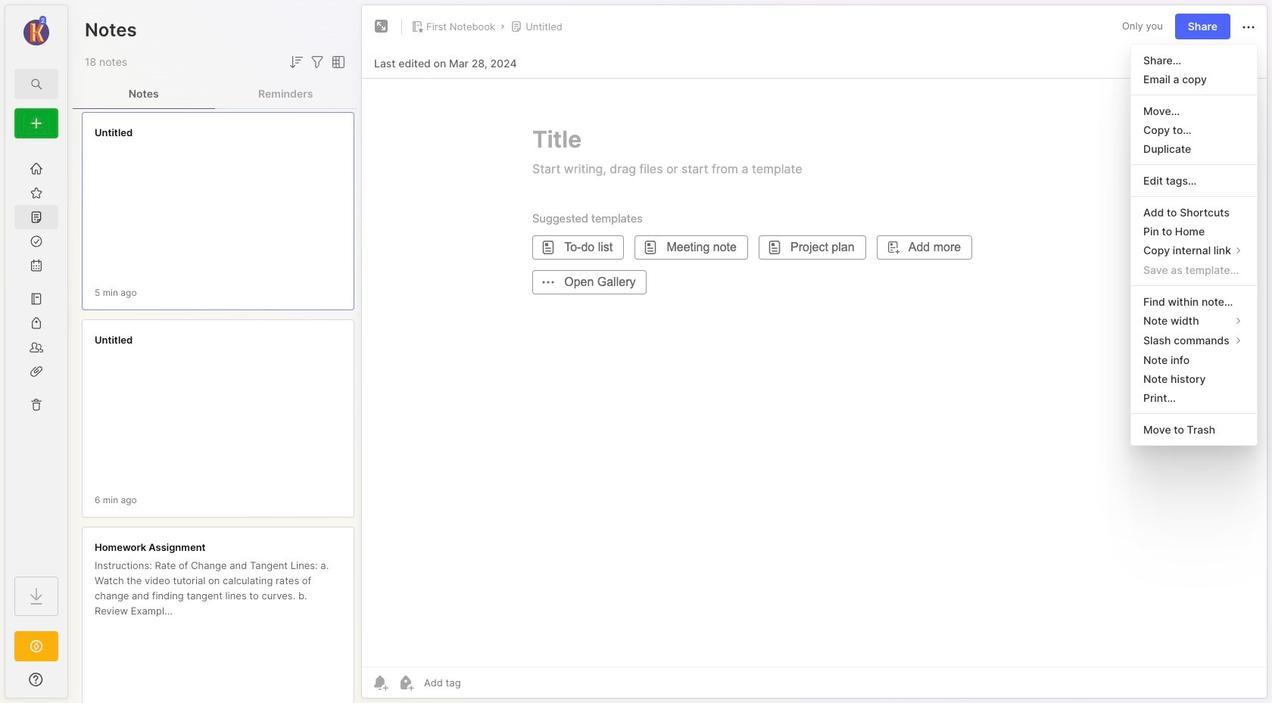 Task type: vqa. For each thing, say whether or not it's contained in the screenshot.
ASSIGN TASKS WITH EVERNOTE PROFESSIONAL
no



Task type: locate. For each thing, give the bounding box(es) containing it.
Add tag field
[[423, 677, 537, 690]]

home image
[[29, 161, 44, 177]]

tab list
[[73, 79, 357, 109]]

add filters image
[[308, 53, 327, 71]]

tree
[[5, 148, 67, 564]]

Copy internal link field
[[1132, 241, 1258, 260]]

click to expand image
[[66, 676, 78, 694]]

add tag image
[[397, 674, 415, 692]]

add a reminder image
[[371, 674, 389, 692]]

dropdown list menu
[[1132, 51, 1258, 439]]



Task type: describe. For each thing, give the bounding box(es) containing it.
Note width field
[[1132, 311, 1258, 331]]

note window element
[[361, 5, 1268, 699]]

Slash commands field
[[1132, 331, 1258, 351]]

expand note image
[[373, 17, 391, 36]]

upgrade image
[[27, 638, 45, 656]]

tree inside main element
[[5, 148, 67, 564]]

main element
[[0, 0, 73, 704]]

Sort options field
[[287, 53, 305, 71]]

View options field
[[327, 53, 348, 71]]

Account field
[[5, 14, 67, 48]]

Note Editor text field
[[362, 78, 1267, 667]]

More actions field
[[1240, 17, 1258, 36]]

edit search image
[[27, 75, 45, 93]]

more actions image
[[1240, 18, 1258, 36]]

WHAT'S NEW field
[[5, 668, 67, 692]]

Add filters field
[[308, 53, 327, 71]]



